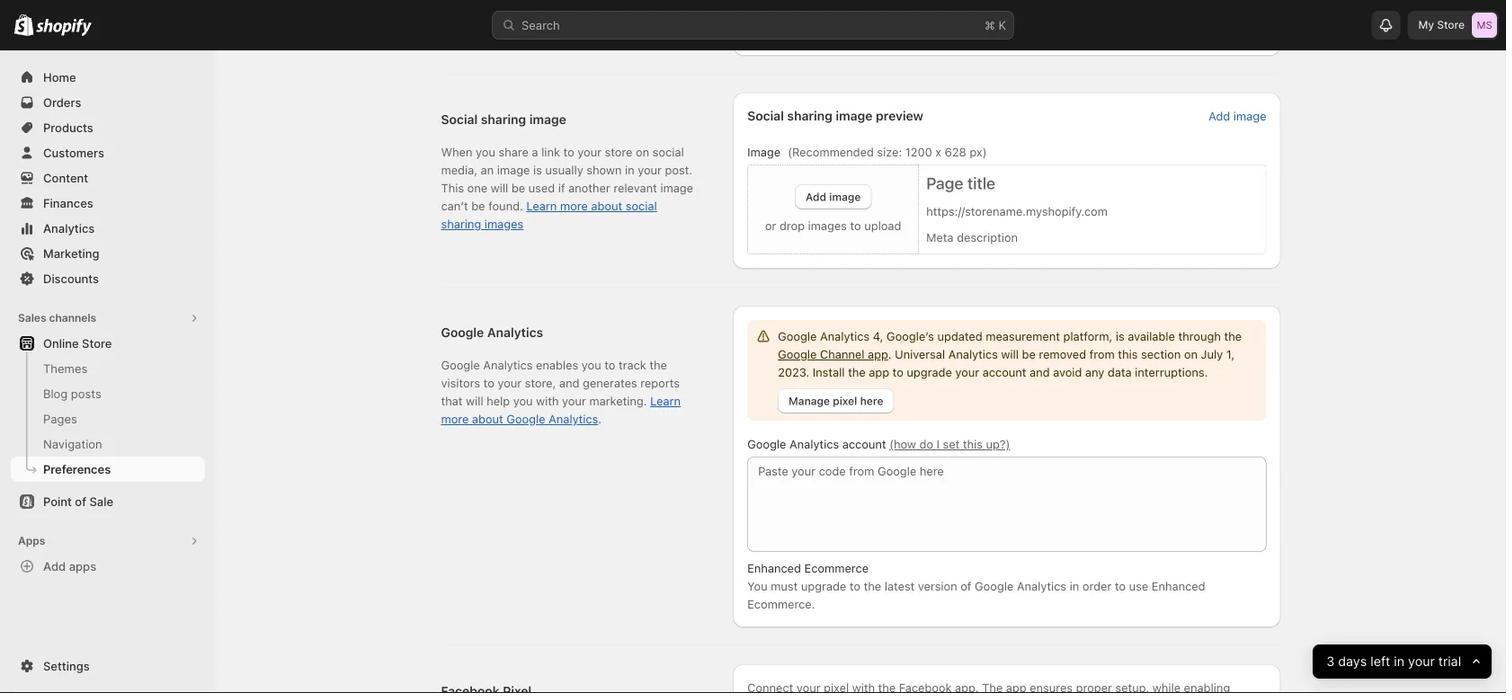 Task type: locate. For each thing, give the bounding box(es) containing it.
products
[[43, 121, 93, 134]]

channels
[[49, 312, 96, 325]]

store right the my
[[1437, 18, 1465, 31]]

point of sale link
[[11, 489, 205, 514]]

blog
[[43, 387, 68, 401]]

3 days left in your trial button
[[1313, 645, 1492, 679]]

apps
[[18, 535, 45, 548]]

blog posts link
[[11, 381, 205, 406]]

themes link
[[11, 356, 205, 381]]

pages
[[43, 412, 77, 426]]

navigation
[[43, 437, 102, 451]]

your
[[1408, 654, 1435, 670]]

blog posts
[[43, 387, 101, 401]]

themes
[[43, 362, 87, 375]]

customers
[[43, 146, 104, 160]]

left
[[1371, 654, 1390, 670]]

0 vertical spatial store
[[1437, 18, 1465, 31]]

add
[[43, 559, 66, 573]]

preferences
[[43, 462, 111, 476]]

analytics
[[43, 221, 95, 235]]

store down sales channels button
[[82, 336, 112, 350]]

my store image
[[1472, 13, 1497, 38]]

sales channels button
[[11, 306, 205, 331]]

shopify image
[[14, 14, 33, 36], [36, 18, 92, 36]]

analytics link
[[11, 216, 205, 241]]

finances
[[43, 196, 93, 210]]

marketing link
[[11, 241, 205, 266]]

add apps
[[43, 559, 96, 573]]

trial
[[1438, 654, 1461, 670]]

1 horizontal spatial shopify image
[[36, 18, 92, 36]]

1 horizontal spatial store
[[1437, 18, 1465, 31]]

1 vertical spatial store
[[82, 336, 112, 350]]

preferences link
[[11, 457, 205, 482]]

⌘
[[985, 18, 995, 32]]

0 horizontal spatial shopify image
[[14, 14, 33, 36]]

in
[[1394, 654, 1404, 670]]

days
[[1338, 654, 1367, 670]]

online
[[43, 336, 79, 350]]

add apps button
[[11, 554, 205, 579]]

home link
[[11, 65, 205, 90]]

products link
[[11, 115, 205, 140]]

store
[[1437, 18, 1465, 31], [82, 336, 112, 350]]

customers link
[[11, 140, 205, 165]]

0 horizontal spatial store
[[82, 336, 112, 350]]

sales
[[18, 312, 46, 325]]



Task type: vqa. For each thing, say whether or not it's contained in the screenshot.
⌘
yes



Task type: describe. For each thing, give the bounding box(es) containing it.
store for my store
[[1437, 18, 1465, 31]]

point
[[43, 495, 72, 509]]

content link
[[11, 165, 205, 191]]

orders
[[43, 95, 81, 109]]

my store
[[1419, 18, 1465, 31]]

apps
[[69, 559, 96, 573]]

3 days left in your trial
[[1326, 654, 1461, 670]]

k
[[999, 18, 1006, 32]]

settings
[[43, 659, 90, 673]]

search
[[522, 18, 560, 32]]

⌘ k
[[985, 18, 1006, 32]]

store for online store
[[82, 336, 112, 350]]

discounts
[[43, 272, 99, 286]]

orders link
[[11, 90, 205, 115]]

online store
[[43, 336, 112, 350]]

home
[[43, 70, 76, 84]]

3
[[1326, 654, 1335, 670]]

pages link
[[11, 406, 205, 432]]

content
[[43, 171, 88, 185]]

point of sale button
[[0, 489, 216, 514]]

discounts link
[[11, 266, 205, 291]]

marketing
[[43, 246, 99, 260]]

online store link
[[11, 331, 205, 356]]

settings link
[[11, 654, 205, 679]]

point of sale
[[43, 495, 113, 509]]

navigation link
[[11, 432, 205, 457]]

finances link
[[11, 191, 205, 216]]

apps button
[[11, 529, 205, 554]]

posts
[[71, 387, 101, 401]]

sales channels
[[18, 312, 96, 325]]

sale
[[89, 495, 113, 509]]

of
[[75, 495, 86, 509]]

my
[[1419, 18, 1434, 31]]



